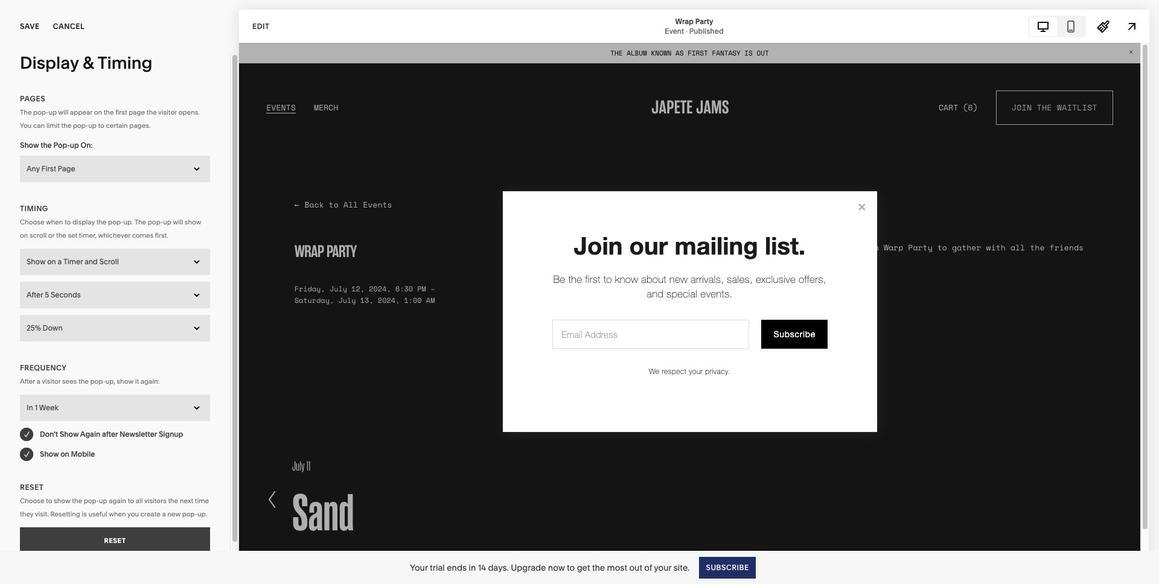 Task type: vqa. For each thing, say whether or not it's contained in the screenshot.
Add Block icon at the left top
no



Task type: describe. For each thing, give the bounding box(es) containing it.
pop- inside frequency after a visitor sees the pop-up, show it again:
[[90, 377, 106, 385]]

up. inside timing choose when to display the pop-up. the pop-up will show on scroll or the set timer, whichever comes first.
[[123, 218, 133, 226]]

frequency after a visitor sees the pop-up, show it again:
[[20, 363, 159, 385]]

don't
[[40, 430, 58, 439]]

most
[[607, 562, 627, 573]]

party
[[695, 17, 713, 26]]

pop- down the appear
[[73, 121, 88, 130]]

the right or
[[56, 231, 66, 239]]

newsletter
[[120, 430, 157, 439]]

visitor inside frequency after a visitor sees the pop-up, show it again:
[[42, 377, 61, 385]]

will inside timing choose when to display the pop-up. the pop-up will show on scroll or the set timer, whichever comes first.
[[173, 218, 183, 226]]

save button
[[20, 13, 40, 40]]

on inside timing choose when to display the pop-up. the pop-up will show on scroll or the set timer, whichever comes first.
[[20, 231, 28, 239]]

up,
[[106, 377, 115, 385]]

timing choose when to display the pop-up. the pop-up will show on scroll or the set timer, whichever comes first.
[[20, 204, 201, 239]]

25%
[[27, 323, 41, 332]]

page
[[58, 164, 75, 173]]

set
[[68, 231, 77, 239]]

any first page
[[27, 164, 75, 173]]

scroll
[[30, 231, 47, 239]]

pop- up 'can'
[[33, 108, 49, 117]]

on left mobile at bottom
[[60, 449, 69, 459]]

a for timer
[[58, 257, 62, 266]]

whichever
[[98, 231, 130, 239]]

on inside pages the pop-up will appear on the first page the visitor opens. you can limit the pop-up to certain pages.
[[94, 108, 102, 117]]

reset button
[[20, 527, 210, 554]]

pages
[[20, 94, 45, 103]]

show for show the pop-up on:
[[20, 141, 39, 150]]

pop- up 'first.'
[[148, 218, 163, 226]]

limit
[[46, 121, 60, 130]]

comes
[[132, 231, 153, 239]]

certain
[[106, 121, 128, 130]]

the inside pages the pop-up will appear on the first page the visitor opens. you can limit the pop-up to certain pages.
[[20, 108, 32, 117]]

site.
[[674, 562, 690, 573]]

first
[[115, 108, 127, 117]]

scroll
[[99, 257, 119, 266]]

show inside frequency after a visitor sees the pop-up, show it again:
[[117, 377, 133, 385]]

the right display
[[96, 218, 107, 226]]

in
[[27, 403, 33, 412]]

&
[[83, 53, 94, 73]]

subscribe button
[[699, 557, 756, 579]]

sees
[[62, 377, 77, 385]]

pages.
[[129, 121, 151, 130]]

after 5 seconds
[[27, 290, 81, 299]]

edit button
[[245, 15, 277, 37]]

will inside pages the pop-up will appear on the first page the visitor opens. you can limit the pop-up to certain pages.
[[58, 108, 69, 117]]

again:
[[140, 377, 159, 385]]

can
[[33, 121, 45, 130]]

again
[[80, 430, 100, 439]]

pop- down next
[[182, 510, 197, 518]]

show inside timing choose when to display the pop-up. the pop-up will show on scroll or the set timer, whichever comes first.
[[185, 218, 201, 226]]

on:
[[81, 141, 93, 150]]

don't show again after newsletter signup
[[40, 430, 183, 439]]

choose for reset
[[20, 497, 44, 505]]

edit
[[252, 21, 270, 30]]

1
[[35, 403, 38, 412]]

your
[[410, 562, 428, 573]]

choose for timing
[[20, 218, 44, 226]]

up left the on:
[[70, 141, 79, 150]]

show on mobile
[[40, 449, 95, 459]]

display
[[72, 218, 95, 226]]

show for show on mobile
[[40, 449, 59, 459]]

next
[[180, 497, 193, 505]]

frequency
[[20, 363, 67, 372]]

the up is
[[72, 497, 82, 505]]

pop-
[[53, 141, 70, 150]]

up inside timing choose when to display the pop-up. the pop-up will show on scroll or the set timer, whichever comes first.
[[163, 218, 171, 226]]

your
[[654, 562, 672, 573]]

reset for reset
[[104, 536, 126, 545]]

time
[[195, 497, 209, 505]]

visitors
[[144, 497, 167, 505]]

reset choose to show the pop-up again to all visitors the next time they visit. resetting is useful when you create a new pop-up.
[[20, 483, 209, 518]]

it
[[135, 377, 139, 385]]

upgrade
[[511, 562, 546, 573]]

pop- up 'whichever' at the top left
[[108, 218, 123, 226]]

mobile
[[71, 449, 95, 459]]

pages the pop-up will appear on the first page the visitor opens. you can limit the pop-up to certain pages.
[[20, 94, 200, 130]]

25% down
[[27, 323, 63, 332]]

week
[[39, 403, 58, 412]]

5
[[45, 290, 49, 299]]

visit.
[[35, 510, 49, 518]]

new
[[167, 510, 181, 518]]

the left 'first'
[[104, 108, 114, 117]]

wrap
[[675, 17, 694, 26]]

show for show on a timer and scroll
[[27, 257, 45, 266]]

display & timing
[[20, 53, 152, 73]]

your trial ends in 14 days. upgrade now to get the most out of your site.
[[410, 562, 690, 573]]

page
[[129, 108, 145, 117]]

in
[[469, 562, 476, 573]]

cancel button
[[53, 13, 85, 40]]

the right limit
[[61, 121, 71, 130]]

save
[[20, 22, 40, 31]]

show on a timer and scroll
[[27, 257, 119, 266]]

to up visit.
[[46, 497, 52, 505]]



Task type: locate. For each thing, give the bounding box(es) containing it.
show down don't
[[40, 449, 59, 459]]

after down frequency
[[20, 377, 35, 385]]

1 vertical spatial after
[[20, 377, 35, 385]]

to left certain
[[98, 121, 104, 130]]

a left timer
[[58, 257, 62, 266]]

0 horizontal spatial a
[[37, 377, 40, 385]]

0 horizontal spatial when
[[46, 218, 63, 226]]

of
[[644, 562, 652, 573]]

timing right &
[[97, 53, 152, 73]]

1 horizontal spatial when
[[109, 510, 126, 518]]

to inside timing choose when to display the pop-up. the pop-up will show on scroll or the set timer, whichever comes first.
[[65, 218, 71, 226]]

up
[[49, 108, 57, 117], [88, 121, 97, 130], [70, 141, 79, 150], [163, 218, 171, 226], [99, 497, 107, 505]]

0 horizontal spatial show
[[54, 497, 70, 505]]

ends
[[447, 562, 467, 573]]

show
[[185, 218, 201, 226], [117, 377, 133, 385], [54, 497, 70, 505]]

signup
[[159, 430, 183, 439]]

and
[[85, 257, 98, 266]]

opens.
[[179, 108, 200, 117]]

choose inside timing choose when to display the pop-up. the pop-up will show on scroll or the set timer, whichever comes first.
[[20, 218, 44, 226]]

the right get
[[592, 562, 605, 573]]

reset inside reset choose to show the pop-up again to all visitors the next time they visit. resetting is useful when you create a new pop-up.
[[20, 483, 44, 492]]

timing
[[97, 53, 152, 73], [20, 204, 48, 213]]

all
[[136, 497, 143, 505]]

visitor
[[158, 108, 177, 117], [42, 377, 61, 385]]

out
[[629, 562, 642, 573]]

to up set
[[65, 218, 71, 226]]

after left 5
[[27, 290, 43, 299]]

visitor left the opens.
[[158, 108, 177, 117]]

visitor inside pages the pop-up will appear on the first page the visitor opens. you can limit the pop-up to certain pages.
[[158, 108, 177, 117]]

event
[[665, 26, 684, 35]]

or
[[48, 231, 55, 239]]

0 vertical spatial the
[[20, 108, 32, 117]]

visitor down frequency
[[42, 377, 61, 385]]

resetting
[[50, 510, 80, 518]]

show inside reset choose to show the pop-up again to all visitors the next time they visit. resetting is useful when you create a new pop-up.
[[54, 497, 70, 505]]

useful
[[88, 510, 107, 518]]

timing up scroll
[[20, 204, 48, 213]]

after
[[27, 290, 43, 299], [20, 377, 35, 385]]

1 vertical spatial show
[[117, 377, 133, 385]]

cancel
[[53, 22, 85, 31]]

now
[[548, 562, 565, 573]]

2 vertical spatial show
[[54, 497, 70, 505]]

a inside frequency after a visitor sees the pop-up, show it again:
[[37, 377, 40, 385]]

2 vertical spatial a
[[162, 510, 166, 518]]

choose up scroll
[[20, 218, 44, 226]]

show down 'you'
[[20, 141, 39, 150]]

up. up 'whichever' at the top left
[[123, 218, 133, 226]]

create
[[141, 510, 161, 518]]

a for visitor
[[37, 377, 40, 385]]

1 vertical spatial a
[[37, 377, 40, 385]]

you
[[127, 510, 139, 518]]

show up show on mobile
[[60, 430, 79, 439]]

a inside reset choose to show the pop-up again to all visitors the next time they visit. resetting is useful when you create a new pop-up.
[[162, 510, 166, 518]]

up up 'first.'
[[163, 218, 171, 226]]

0 horizontal spatial up.
[[123, 218, 133, 226]]

days.
[[488, 562, 509, 573]]

0 vertical spatial a
[[58, 257, 62, 266]]

published
[[689, 26, 724, 35]]

on
[[94, 108, 102, 117], [20, 231, 28, 239], [47, 257, 56, 266], [60, 449, 69, 459]]

a left new
[[162, 510, 166, 518]]

0 vertical spatial visitor
[[158, 108, 177, 117]]

down
[[43, 323, 63, 332]]

·
[[686, 26, 688, 35]]

1 vertical spatial visitor
[[42, 377, 61, 385]]

0 vertical spatial choose
[[20, 218, 44, 226]]

0 vertical spatial after
[[27, 290, 43, 299]]

the right sees
[[78, 377, 89, 385]]

reset for reset choose to show the pop-up again to all visitors the next time they visit. resetting is useful when you create a new pop-up.
[[20, 483, 44, 492]]

first.
[[155, 231, 168, 239]]

0 vertical spatial will
[[58, 108, 69, 117]]

up up limit
[[49, 108, 57, 117]]

1 horizontal spatial a
[[58, 257, 62, 266]]

1 choose from the top
[[20, 218, 44, 226]]

1 vertical spatial choose
[[20, 497, 44, 505]]

a
[[58, 257, 62, 266], [37, 377, 40, 385], [162, 510, 166, 518]]

up up useful
[[99, 497, 107, 505]]

pop-
[[33, 108, 49, 117], [73, 121, 88, 130], [108, 218, 123, 226], [148, 218, 163, 226], [90, 377, 106, 385], [84, 497, 99, 505], [182, 510, 197, 518]]

timing inside timing choose when to display the pop-up. the pop-up will show on scroll or the set timer, whichever comes first.
[[20, 204, 48, 213]]

1 vertical spatial the
[[134, 218, 146, 226]]

0 horizontal spatial visitor
[[42, 377, 61, 385]]

pop- right sees
[[90, 377, 106, 385]]

the
[[104, 108, 114, 117], [147, 108, 157, 117], [61, 121, 71, 130], [41, 141, 52, 150], [96, 218, 107, 226], [56, 231, 66, 239], [78, 377, 89, 385], [72, 497, 82, 505], [168, 497, 178, 505], [592, 562, 605, 573]]

a down frequency
[[37, 377, 40, 385]]

up. inside reset choose to show the pop-up again to all visitors the next time they visit. resetting is useful when you create a new pop-up.
[[197, 510, 207, 518]]

up down the appear
[[88, 121, 97, 130]]

the up 'you'
[[20, 108, 32, 117]]

show
[[20, 141, 39, 150], [27, 257, 45, 266], [60, 430, 79, 439], [40, 449, 59, 459]]

the inside timing choose when to display the pop-up. the pop-up will show on scroll or the set timer, whichever comes first.
[[134, 218, 146, 226]]

again
[[109, 497, 126, 505]]

wrap party event · published
[[665, 17, 724, 35]]

timer,
[[79, 231, 97, 239]]

0 horizontal spatial the
[[20, 108, 32, 117]]

14
[[478, 562, 486, 573]]

0 horizontal spatial will
[[58, 108, 69, 117]]

any
[[27, 164, 40, 173]]

when inside reset choose to show the pop-up again to all visitors the next time they visit. resetting is useful when you create a new pop-up.
[[109, 510, 126, 518]]

to inside pages the pop-up will appear on the first page the visitor opens. you can limit the pop-up to certain pages.
[[98, 121, 104, 130]]

to left get
[[567, 562, 575, 573]]

pop- up useful
[[84, 497, 99, 505]]

1 vertical spatial timing
[[20, 204, 48, 213]]

the inside frequency after a visitor sees the pop-up, show it again:
[[78, 377, 89, 385]]

0 vertical spatial when
[[46, 218, 63, 226]]

get
[[577, 562, 590, 573]]

to
[[98, 121, 104, 130], [65, 218, 71, 226], [46, 497, 52, 505], [128, 497, 134, 505], [567, 562, 575, 573]]

0 vertical spatial up.
[[123, 218, 133, 226]]

2 horizontal spatial a
[[162, 510, 166, 518]]

0 horizontal spatial reset
[[20, 483, 44, 492]]

1 horizontal spatial timing
[[97, 53, 152, 73]]

after inside frequency after a visitor sees the pop-up, show it again:
[[20, 377, 35, 385]]

on right the appear
[[94, 108, 102, 117]]

1 horizontal spatial the
[[134, 218, 146, 226]]

reset down useful
[[104, 536, 126, 545]]

on left scroll
[[20, 231, 28, 239]]

up. down 'time'
[[197, 510, 207, 518]]

seconds
[[51, 290, 81, 299]]

choose up they
[[20, 497, 44, 505]]

1 vertical spatial will
[[173, 218, 183, 226]]

show down scroll
[[27, 257, 45, 266]]

1 horizontal spatial show
[[117, 377, 133, 385]]

reset up they
[[20, 483, 44, 492]]

to left all
[[128, 497, 134, 505]]

appear
[[70, 108, 92, 117]]

1 horizontal spatial visitor
[[158, 108, 177, 117]]

the right page
[[147, 108, 157, 117]]

1 horizontal spatial up.
[[197, 510, 207, 518]]

on left timer
[[47, 257, 56, 266]]

reset inside reset button
[[104, 536, 126, 545]]

choose
[[20, 218, 44, 226], [20, 497, 44, 505]]

after
[[102, 430, 118, 439]]

2 horizontal spatial show
[[185, 218, 201, 226]]

the
[[20, 108, 32, 117], [134, 218, 146, 226]]

when
[[46, 218, 63, 226], [109, 510, 126, 518]]

0 vertical spatial show
[[185, 218, 201, 226]]

1 horizontal spatial reset
[[104, 536, 126, 545]]

timer
[[63, 257, 83, 266]]

up inside reset choose to show the pop-up again to all visitors the next time they visit. resetting is useful when you create a new pop-up.
[[99, 497, 107, 505]]

1 horizontal spatial will
[[173, 218, 183, 226]]

in 1 week
[[27, 403, 58, 412]]

1 vertical spatial when
[[109, 510, 126, 518]]

they
[[20, 510, 33, 518]]

display
[[20, 53, 79, 73]]

1 vertical spatial reset
[[104, 536, 126, 545]]

1 vertical spatial up.
[[197, 510, 207, 518]]

subscribe
[[706, 563, 749, 572]]

when up or
[[46, 218, 63, 226]]

0 vertical spatial reset
[[20, 483, 44, 492]]

first
[[41, 164, 56, 173]]

when inside timing choose when to display the pop-up. the pop-up will show on scroll or the set timer, whichever comes first.
[[46, 218, 63, 226]]

up.
[[123, 218, 133, 226], [197, 510, 207, 518]]

the left 'pop-'
[[41, 141, 52, 150]]

0 horizontal spatial timing
[[20, 204, 48, 213]]

choose inside reset choose to show the pop-up again to all visitors the next time they visit. resetting is useful when you create a new pop-up.
[[20, 497, 44, 505]]

the up the comes
[[134, 218, 146, 226]]

0 vertical spatial timing
[[97, 53, 152, 73]]

tab list
[[1029, 17, 1085, 36]]

is
[[82, 510, 87, 518]]

the up new
[[168, 497, 178, 505]]

when down again
[[109, 510, 126, 518]]

2 choose from the top
[[20, 497, 44, 505]]

you
[[20, 121, 32, 130]]

show the pop-up on:
[[20, 141, 93, 150]]

reset
[[20, 483, 44, 492], [104, 536, 126, 545]]

trial
[[430, 562, 445, 573]]



